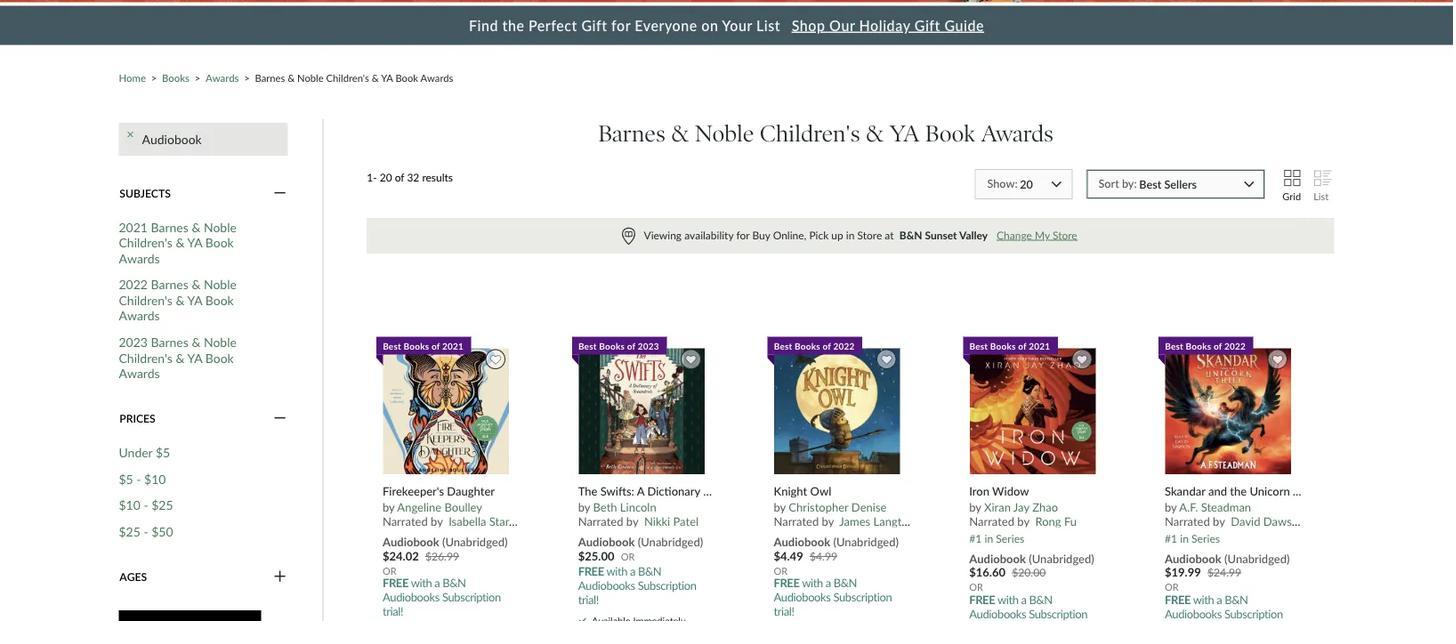 Task type: locate. For each thing, give the bounding box(es) containing it.
2 horizontal spatial 2022
[[1225, 341, 1246, 351]]

home
[[119, 72, 146, 84]]

1 horizontal spatial $25
[[151, 498, 173, 513]]

audiobook right "close modal" image
[[142, 132, 202, 147]]

beth
[[593, 500, 617, 515]]

isabella
[[449, 514, 486, 528]]

david
[[1231, 514, 1261, 528]]

1 #1 in series link from the left
[[969, 527, 1025, 545]]

free with a down $16.60 link
[[969, 592, 1027, 607]]

audiobook
[[142, 132, 202, 147], [383, 535, 439, 549], [578, 535, 635, 549], [774, 535, 831, 549], [969, 551, 1026, 566], [1165, 551, 1222, 566]]

audiobooks down $25.00 "link"
[[578, 578, 635, 593]]

list right your
[[757, 16, 781, 34]]

1 horizontal spatial for
[[736, 228, 750, 241]]

1 vertical spatial the
[[1230, 484, 1247, 498]]

b&n
[[638, 564, 662, 578], [443, 576, 466, 590], [834, 576, 857, 590], [1029, 592, 1053, 607], [1225, 592, 1248, 607]]

2023
[[119, 335, 148, 350], [638, 341, 659, 351]]

1 store from the left
[[858, 228, 882, 241]]

$19.99
[[1165, 565, 1201, 579]]

best books of 2022 for knight owl
[[774, 341, 855, 351]]

by left a.f.
[[1165, 500, 1177, 515]]

0 vertical spatial $5
[[156, 445, 170, 460]]

2023 barnes & noble children's & ya book awards link
[[119, 335, 266, 381]]

narrated down firekeeper's
[[383, 514, 428, 528]]

a for $24.02
[[435, 576, 440, 590]]

b&n down $24.99
[[1225, 592, 1248, 607]]

2022 for knight owl
[[833, 341, 855, 351]]

(unabridged) for james langton
[[833, 535, 899, 549]]

$25 up $50
[[151, 498, 173, 513]]

2 narrated from the left
[[578, 514, 623, 528]]

1 horizontal spatial series
[[1192, 532, 1220, 545]]

or right $25.00 "link"
[[621, 550, 635, 562]]

2022 barnes & noble children's & ya book awards
[[119, 277, 237, 323]]

(unabridged) down isabella
[[442, 535, 508, 549]]

region
[[367, 218, 1335, 254]]

1 horizontal spatial 20
[[1020, 178, 1033, 191]]

audiobook (unabridged) $24.02 $26.99 or
[[383, 535, 508, 577]]

trial! down $24.02 link
[[383, 604, 403, 619]]

1 vertical spatial -
[[144, 498, 148, 513]]

subscription down audiobook (unabridged) $25.00 or
[[638, 578, 697, 593]]

the swifts: a dictionary of scoundrels image
[[578, 348, 706, 475]]

2 series from the left
[[1192, 532, 1220, 545]]

narrated
[[383, 514, 428, 528], [578, 514, 623, 528], [774, 514, 819, 528], [969, 514, 1015, 528], [1165, 514, 1210, 528]]

b&n audiobooks subscription
[[969, 592, 1088, 621], [1165, 592, 1283, 621]]

book inside 2023 barnes & noble children's & ya book awards
[[205, 350, 234, 365]]

children's inside 2021 barnes & noble children's & ya book awards
[[119, 235, 173, 250]]

ya inside 2023 barnes & noble children's & ya book awards
[[187, 350, 202, 365]]

book for 2022 barnes & noble children's & ya book awards
[[205, 293, 234, 308]]

1 horizontal spatial b&n audiobooks subscription trial!
[[578, 564, 697, 607]]

20 up "change my store" link
[[1020, 178, 1033, 191]]

b&n audiobooks subscription trial! down the $4.99
[[774, 576, 892, 619]]

barnes inside 2023 barnes & noble children's & ya book awards
[[151, 335, 189, 350]]

best books of 2023
[[578, 341, 659, 351]]

$16.60 link
[[969, 564, 1006, 581]]

(unabridged) inside audiobook (unabridged) $25.00 or
[[638, 535, 703, 549]]

1 horizontal spatial trial!
[[578, 593, 599, 607]]

book inside 2021 barnes & noble children's & ya book awards
[[205, 235, 234, 250]]

nikki patel link
[[644, 514, 699, 528]]

audiobooks down $24.02 link
[[383, 590, 440, 604]]

free with a down $4.49 link
[[774, 576, 831, 590]]

owl
[[810, 484, 832, 498]]

3 narrated from the left
[[774, 514, 819, 528]]

or down $19.99 link
[[1165, 581, 1179, 593]]

by down "iron"
[[969, 500, 981, 515]]

ya for 2022 barnes & noble children's & ya book awards
[[187, 293, 202, 308]]

trial! for $24.02
[[383, 604, 403, 619]]

2021
[[119, 219, 148, 235], [442, 341, 464, 351], [1029, 341, 1050, 351]]

3 best from the left
[[774, 341, 793, 351]]

audiobooks for $4.49
[[774, 590, 831, 604]]

firekeeper's
[[383, 484, 444, 498]]

or down $16.60 link
[[969, 581, 983, 593]]

narrated inside firekeeper's daughter by angeline boulley narrated by isabella star lablanc
[[383, 514, 428, 528]]

$26.99
[[425, 549, 459, 562]]

2 #1 from the left
[[1165, 532, 1178, 545]]

by down firekeeper's
[[383, 500, 395, 515]]

$19.99 link
[[1165, 564, 1201, 581]]

or inside audiobook (unabridged) $16.60 $20.00 or
[[969, 581, 983, 593]]

noble inside 2021 barnes & noble children's & ya book awards
[[204, 219, 237, 235]]

1 b&n audiobooks subscription from the left
[[969, 592, 1088, 621]]

boulley
[[445, 500, 482, 515]]

by left "james"
[[822, 514, 834, 528]]

in down a.f.
[[1180, 532, 1189, 545]]

$10 - $25
[[119, 498, 173, 513]]

a for $25.00
[[630, 564, 636, 578]]

0 horizontal spatial #1 in series link
[[969, 527, 1025, 545]]

noble inside 2022 barnes & noble children's & ya book awards
[[204, 277, 237, 292]]

0 horizontal spatial in
[[846, 228, 855, 241]]

1 horizontal spatial 2021
[[442, 341, 464, 351]]

b&n for $4.49
[[834, 576, 857, 590]]

(unabridged) down nikki patel link
[[638, 535, 703, 549]]

2 horizontal spatial trial!
[[774, 604, 794, 619]]

noble for 2023 barnes & noble children's & ya book awards
[[204, 335, 237, 350]]

1 horizontal spatial best books of 2022
[[1165, 341, 1246, 351]]

2 minus image from the top
[[274, 410, 286, 426]]

$24.99
[[1208, 566, 1242, 579]]

barnes & noble book of the year! the heaven & earth grocery store. shop now image
[[0, 0, 1453, 2]]

- for $10
[[144, 498, 148, 513]]

or for $16.60
[[969, 581, 983, 593]]

0 horizontal spatial b&n audiobooks subscription trial!
[[383, 576, 501, 619]]

0 horizontal spatial for
[[612, 16, 631, 34]]

dictionary
[[647, 484, 700, 498]]

1 horizontal spatial 2022
[[833, 341, 855, 351]]

2 horizontal spatial b&n audiobooks subscription trial!
[[774, 576, 892, 619]]

1 minus image from the top
[[274, 185, 286, 201]]

children's inside 2023 barnes & noble children's & ya book awards
[[119, 350, 173, 365]]

by left 'nikki'
[[626, 514, 638, 528]]

series down a.f. steadman link
[[1192, 532, 1220, 545]]

free with a down $25.00
[[578, 564, 636, 578]]

1 narrated from the left
[[383, 514, 428, 528]]

subscription down "audiobook (unabridged) $24.02 $26.99 or"
[[442, 590, 501, 604]]

or down $4.49 link
[[774, 565, 788, 577]]

for left "everyone"
[[612, 16, 631, 34]]

iron widow image
[[969, 348, 1097, 475]]

the right find at the top left of the page
[[502, 16, 525, 34]]

best books of 2021 for iron widow
[[970, 341, 1050, 351]]

$4.49
[[774, 549, 803, 563]]

the swifts: a dictionary of… by beth lincoln narrated by nikki patel
[[578, 484, 722, 528]]

narrated inside "knight owl by christopher denise narrated by james langton"
[[774, 514, 819, 528]]

subscription down audiobook (unabridged) $19.99 $24.99 or
[[1225, 607, 1283, 621]]

narrated down "iron"
[[969, 514, 1015, 528]]

0 horizontal spatial $10
[[119, 498, 140, 513]]

1 gift from the left
[[582, 16, 608, 34]]

$25.00
[[578, 549, 615, 563]]

with down $25.00
[[606, 564, 628, 578]]

a.f.
[[1180, 500, 1198, 515]]

knight owl image
[[773, 348, 901, 475]]

or for $19.99
[[1165, 581, 1179, 593]]

0 horizontal spatial #1
[[969, 532, 982, 545]]

0 horizontal spatial best books of 2022
[[774, 341, 855, 351]]

(unabridged) up $20.00
[[1029, 551, 1095, 566]]

0 horizontal spatial 2023
[[119, 335, 148, 350]]

narrated inside skandar and the unicorn thief by a.f. steadman narrated by david dawson #1 in series
[[1165, 514, 1210, 528]]

2023 inside 2023 barnes & noble children's & ya book awards
[[119, 335, 148, 350]]

0 horizontal spatial the
[[502, 16, 525, 34]]

(unabridged) inside "audiobook (unabridged) $4.49 $4.99 or"
[[833, 535, 899, 549]]

2 horizontal spatial 2021
[[1029, 341, 1050, 351]]

- down under
[[136, 471, 141, 486]]

32
[[407, 170, 419, 183]]

noble inside 2023 barnes & noble children's & ya book awards
[[204, 335, 237, 350]]

narrated down the
[[578, 514, 623, 528]]

audiobook up $20.00
[[969, 551, 1026, 566]]

0 vertical spatial -
[[136, 471, 141, 486]]

1 vertical spatial for
[[736, 228, 750, 241]]

your
[[722, 16, 753, 34]]

$24.02
[[383, 549, 419, 563]]

(unabridged) for isabella star lablanc
[[442, 535, 508, 549]]

james
[[840, 514, 871, 528]]

#1 up "$19.99"
[[1165, 532, 1178, 545]]

b&n audiobooks subscription trial!
[[578, 564, 697, 607], [383, 576, 501, 619], [774, 576, 892, 619]]

0 vertical spatial barnes & noble children's & ya book awards
[[255, 72, 453, 84]]

prices button
[[119, 410, 288, 426]]

series down xiran jay zhao link
[[996, 532, 1025, 545]]

subscription for $4.49
[[833, 590, 892, 604]]

1 horizontal spatial in
[[985, 532, 993, 545]]

audiobooks
[[578, 578, 635, 593], [383, 590, 440, 604], [774, 590, 831, 604], [969, 607, 1026, 621], [1165, 607, 1222, 621]]

books for firekeeper's daughter
[[404, 341, 429, 351]]

b&n down $26.99
[[443, 576, 466, 590]]

free with a down $24.02 link
[[383, 576, 440, 590]]

daughter
[[447, 484, 495, 498]]

ya inside 2022 barnes & noble children's & ya book awards
[[187, 293, 202, 308]]

1 horizontal spatial best books of 2021
[[970, 341, 1050, 351]]

under $5 link
[[119, 445, 170, 460]]

0 horizontal spatial $25
[[119, 524, 140, 539]]

2 #1 in series link from the left
[[1165, 527, 1220, 545]]

0 horizontal spatial 2021
[[119, 219, 148, 235]]

1 vertical spatial minus image
[[274, 410, 286, 426]]

in down xiran
[[985, 532, 993, 545]]

0 vertical spatial for
[[612, 16, 631, 34]]

#1 inside iron widow by xiran jay zhao narrated by rong fu #1 in series
[[969, 532, 982, 545]]

angeline
[[397, 500, 442, 515]]

grid link
[[1283, 169, 1301, 202]]

b&n audiobooks subscription trial! for $25.00
[[578, 564, 697, 607]]

2022
[[119, 277, 148, 292], [833, 341, 855, 351], [1225, 341, 1246, 351]]

series inside iron widow by xiran jay zhao narrated by rong fu #1 in series
[[996, 532, 1025, 545]]

iron widow link
[[969, 484, 1107, 498]]

1 best books of 2022 from the left
[[774, 341, 855, 351]]

subscription down "audiobook (unabridged) $4.49 $4.99 or"
[[833, 590, 892, 604]]

5 best from the left
[[1165, 341, 1184, 351]]

1 vertical spatial $10
[[119, 498, 140, 513]]

change my store link
[[995, 228, 1079, 242]]

books for skandar and the unicorn thief
[[1186, 341, 1212, 351]]

free down $4.49 link
[[774, 576, 800, 590]]

list
[[757, 16, 781, 34], [1314, 190, 1329, 202]]

barnes inside 2022 barnes & noble children's & ya book awards
[[151, 277, 189, 292]]

0 horizontal spatial trial!
[[383, 604, 403, 619]]

books for knight owl
[[795, 341, 820, 351]]

0 vertical spatial $10
[[144, 471, 166, 486]]

free down $19.99 link
[[1165, 592, 1191, 607]]

- up "$25 - $50"
[[144, 498, 148, 513]]

free down $16.60 link
[[969, 592, 995, 607]]

ya for 2023 barnes & noble children's & ya book awards
[[187, 350, 202, 365]]

by down knight
[[774, 500, 786, 515]]

free down $24.02 link
[[383, 576, 409, 590]]

audiobook up $26.99
[[383, 535, 439, 549]]

iron
[[969, 484, 990, 498]]

1 horizontal spatial $5
[[156, 445, 170, 460]]

2 gift from the left
[[915, 16, 941, 34]]

2 best books of 2021 from the left
[[970, 341, 1050, 351]]

$4.49 link
[[774, 548, 803, 564]]

#1 in series link down xiran
[[969, 527, 1025, 545]]

or inside "audiobook (unabridged) $24.02 $26.99 or"
[[383, 565, 397, 577]]

with
[[606, 564, 628, 578], [411, 576, 432, 590], [802, 576, 823, 590], [998, 592, 1019, 607], [1193, 592, 1214, 607]]

of for firekeeper's daughter
[[432, 341, 440, 351]]

#1 inside skandar and the unicorn thief by a.f. steadman narrated by david dawson #1 in series
[[1165, 532, 1178, 545]]

a for $4.49
[[826, 576, 831, 590]]

1 horizontal spatial the
[[1230, 484, 1247, 498]]

or down $24.02 link
[[383, 565, 397, 577]]

audiobook down beth
[[578, 535, 635, 549]]

under
[[119, 445, 153, 460]]

(unabridged) down james langton link
[[833, 535, 899, 549]]

2 horizontal spatial in
[[1180, 532, 1189, 545]]

0 horizontal spatial series
[[996, 532, 1025, 545]]

minus image for subjects
[[274, 185, 286, 201]]

up
[[832, 228, 844, 241]]

audiobooks down $19.99 link
[[1165, 607, 1222, 621]]

audiobooks down $4.49 link
[[774, 590, 831, 604]]

0 horizontal spatial list
[[757, 16, 781, 34]]

book
[[396, 72, 418, 84], [925, 120, 976, 148], [205, 235, 234, 250], [205, 293, 234, 308], [205, 350, 234, 365]]

b&n for $25.00
[[638, 564, 662, 578]]

free with a down $19.99 link
[[1165, 592, 1222, 607]]

advertisement region
[[119, 611, 261, 621]]

steadman
[[1201, 500, 1251, 515]]

iron widow by xiran jay zhao narrated by rong fu #1 in series
[[969, 484, 1077, 545]]

0 vertical spatial $25
[[151, 498, 173, 513]]

0 horizontal spatial 2022
[[119, 277, 148, 292]]

1 vertical spatial $5
[[119, 471, 133, 486]]

trial! for $25.00
[[578, 593, 599, 607]]

b&n audiobooks subscription trial! for $24.02
[[383, 576, 501, 619]]

store right my at the right top
[[1053, 228, 1078, 241]]

by down the
[[578, 500, 590, 515]]

barnes inside 2021 barnes & noble children's & ya book awards
[[151, 219, 189, 235]]

the right "and" at bottom right
[[1230, 484, 1247, 498]]

$10 up $10 - $25
[[144, 471, 166, 486]]

2022 inside 2022 barnes & noble children's & ya book awards
[[119, 277, 148, 292]]

b&n audiobooks subscription down $20.00
[[969, 592, 1088, 621]]

- left $50
[[144, 524, 148, 539]]

children's for 2023 barnes & noble children's & ya book awards
[[119, 350, 173, 365]]

$20.00
[[1012, 566, 1046, 579]]

online,
[[773, 228, 807, 241]]

children's for 2022 barnes & noble children's & ya book awards
[[119, 293, 173, 308]]

barnes
[[255, 72, 285, 84], [598, 120, 666, 148], [151, 219, 189, 235], [151, 277, 189, 292], [151, 335, 189, 350]]

free down $25.00
[[578, 564, 604, 578]]

b&n down audiobook (unabridged) $25.00 or
[[638, 564, 662, 578]]

2 best books of 2022 from the left
[[1165, 341, 1246, 351]]

0 horizontal spatial b&n audiobooks subscription
[[969, 592, 1088, 621]]

1 horizontal spatial gift
[[915, 16, 941, 34]]

series
[[996, 532, 1025, 545], [1192, 532, 1220, 545]]

with for $24.02
[[411, 576, 432, 590]]

best for knight owl
[[774, 341, 793, 351]]

1 vertical spatial list
[[1314, 190, 1329, 202]]

audiobook up the $4.99
[[774, 535, 831, 549]]

minus image
[[274, 185, 286, 201], [274, 410, 286, 426]]

$10 down $5 - $10 link
[[119, 498, 140, 513]]

or inside audiobook (unabridged) $19.99 $24.99 or
[[1165, 581, 1179, 593]]

in inside iron widow by xiran jay zhao narrated by rong fu #1 in series
[[985, 532, 993, 545]]

or inside "audiobook (unabridged) $4.49 $4.99 or"
[[774, 565, 788, 577]]

a down audiobook (unabridged) $25.00 or
[[630, 564, 636, 578]]

best for the swifts: a dictionary of…
[[578, 341, 597, 351]]

for left the buy
[[736, 228, 750, 241]]

list right grid
[[1314, 190, 1329, 202]]

(unabridged)
[[442, 535, 508, 549], [638, 535, 703, 549], [833, 535, 899, 549], [1029, 551, 1095, 566], [1225, 551, 1290, 566]]

$25 - $50 link
[[119, 524, 173, 540]]

2 best from the left
[[578, 341, 597, 351]]

christopher denise link
[[789, 500, 887, 515]]

nikki
[[644, 514, 670, 528]]

store left at
[[858, 228, 882, 241]]

pick
[[809, 228, 829, 241]]

a down $26.99
[[435, 576, 440, 590]]

1 #1 from the left
[[969, 532, 982, 545]]

a down the $4.99
[[826, 576, 831, 590]]

of for knight owl
[[823, 341, 831, 351]]

$25 down $10 - $25 link
[[119, 524, 140, 539]]

gift left 'guide'
[[915, 16, 941, 34]]

(unabridged) inside "audiobook (unabridged) $24.02 $26.99 or"
[[442, 535, 508, 549]]

1 horizontal spatial store
[[1053, 228, 1078, 241]]

0 vertical spatial minus image
[[274, 185, 286, 201]]

in right up
[[846, 228, 855, 241]]

with down the $4.99
[[802, 576, 823, 590]]

b&n audiobooks subscription down $24.99
[[1165, 592, 1283, 621]]

- for $25
[[144, 524, 148, 539]]

everyone
[[635, 16, 698, 34]]

5 narrated from the left
[[1165, 514, 1210, 528]]

1 horizontal spatial b&n audiobooks subscription
[[1165, 592, 1283, 621]]

in inside skandar and the unicorn thief by a.f. steadman narrated by david dawson #1 in series
[[1180, 532, 1189, 545]]

trial! down $4.49 link
[[774, 604, 794, 619]]

b&n audiobooks subscription trial! down audiobook (unabridged) $25.00 or
[[578, 564, 697, 607]]

b&n audiobooks subscription trial! down $26.99
[[383, 576, 501, 619]]

1 vertical spatial barnes & noble children's & ya book awards
[[598, 120, 1054, 148]]

books for the swifts: a dictionary of…
[[599, 341, 625, 351]]

audiobook inside audiobook (unabridged) $19.99 $24.99 or
[[1165, 551, 1222, 566]]

best for iron widow
[[970, 341, 988, 351]]

0 vertical spatial the
[[502, 16, 525, 34]]

audiobook up $24.99
[[1165, 551, 1222, 566]]

plus image
[[274, 569, 286, 585]]

#1 in series link down a.f.
[[1165, 527, 1220, 545]]

#1 up $16.60
[[969, 532, 982, 545]]

1- 20 of 32 results
[[367, 170, 453, 183]]

christopher
[[789, 500, 849, 515]]

awards inside 2023 barnes & noble children's & ya book awards
[[119, 366, 160, 381]]

children's for 2021 barnes & noble children's & ya book awards
[[119, 235, 173, 250]]

2021 for iron widow
[[1029, 341, 1050, 351]]

narrated down knight
[[774, 514, 819, 528]]

$5 right under
[[156, 445, 170, 460]]

audiobook inside audiobook (unabridged) $16.60 $20.00 or
[[969, 551, 1026, 566]]

0 horizontal spatial $5
[[119, 471, 133, 486]]

0 horizontal spatial best books of 2021
[[383, 341, 464, 351]]

2 b&n audiobooks subscription from the left
[[1165, 592, 1283, 621]]

and
[[1209, 484, 1227, 498]]

1 horizontal spatial #1
[[1165, 532, 1178, 545]]

0 horizontal spatial barnes & noble children's & ya book awards
[[255, 72, 453, 84]]

1 horizontal spatial list
[[1314, 190, 1329, 202]]

audiobook inside "audiobook (unabridged) $24.02 $26.99 or"
[[383, 535, 439, 549]]

grid view active image
[[1283, 169, 1299, 191]]

with down $19.99 link
[[1193, 592, 1214, 607]]

noble
[[297, 72, 324, 84], [695, 120, 754, 148], [204, 219, 237, 235], [204, 277, 237, 292], [204, 335, 237, 350]]

audiobook (unabridged) $25.00 or
[[578, 535, 703, 563]]

james langton link
[[840, 514, 915, 528]]

isabella star lablanc link
[[449, 514, 552, 528]]

4 best from the left
[[970, 341, 988, 351]]

0 horizontal spatial gift
[[582, 16, 608, 34]]

ya for 2021 barnes & noble children's & ya book awards
[[187, 235, 202, 250]]

children's inside 2022 barnes & noble children's & ya book awards
[[119, 293, 173, 308]]

a.f. steadman link
[[1180, 500, 1251, 515]]

1 horizontal spatial #1 in series link
[[1165, 527, 1220, 545]]

xiran jay zhao link
[[984, 500, 1058, 515]]

with down $16.60 link
[[998, 592, 1019, 607]]

b&n down the $4.99
[[834, 576, 857, 590]]

1 series from the left
[[996, 532, 1025, 545]]

1 best from the left
[[383, 341, 401, 351]]

barnes for 2022 barnes & noble children's & ya book awards
[[151, 277, 189, 292]]

of
[[395, 170, 404, 183], [432, 341, 440, 351], [627, 341, 636, 351], [823, 341, 831, 351], [1018, 341, 1027, 351], [1214, 341, 1222, 351]]

book inside 2022 barnes & noble children's & ya book awards
[[205, 293, 234, 308]]

1 best books of 2021 from the left
[[383, 341, 464, 351]]

audiobook inside "audiobook (unabridged) $4.49 $4.99 or"
[[774, 535, 831, 549]]

check image
[[579, 618, 586, 621]]

ya inside 2021 barnes & noble children's & ya book awards
[[187, 235, 202, 250]]

with for $4.49
[[802, 576, 823, 590]]

barnes & noble children's & ya book awards
[[255, 72, 453, 84], [598, 120, 1054, 148]]

gift right "perfect"
[[582, 16, 608, 34]]

minus image for prices
[[274, 410, 286, 426]]

2 vertical spatial -
[[144, 524, 148, 539]]

2021 for firekeeper's daughter
[[442, 341, 464, 351]]

#1
[[969, 532, 982, 545], [1165, 532, 1178, 545]]

4 narrated from the left
[[969, 514, 1015, 528]]

skandar and the unicorn thief link
[[1165, 484, 1319, 498]]

narrated down skandar
[[1165, 514, 1210, 528]]

0 horizontal spatial store
[[858, 228, 882, 241]]

$5 down under
[[119, 471, 133, 486]]

(unabridged) for nikki patel
[[638, 535, 703, 549]]

audiobook inside audiobook (unabridged) $25.00 or
[[578, 535, 635, 549]]

store
[[858, 228, 882, 241], [1053, 228, 1078, 241]]



Task type: vqa. For each thing, say whether or not it's contained in the screenshot.
Movies
no



Task type: describe. For each thing, give the bounding box(es) containing it.
$25.00 link
[[578, 548, 615, 564]]

(unabridged) inside audiobook (unabridged) $16.60 $20.00 or
[[1029, 551, 1095, 566]]

1 horizontal spatial barnes & noble children's & ya book awards
[[598, 120, 1054, 148]]

knight owl link
[[774, 484, 912, 498]]

free with a for $4.49
[[774, 576, 831, 590]]

rong
[[1036, 514, 1061, 528]]

audiobook for audiobook (unabridged) $16.60 $20.00 or
[[969, 551, 1026, 566]]

trial! for $4.49
[[774, 604, 794, 619]]

$5 - $10 link
[[119, 471, 166, 487]]

grid
[[1283, 190, 1301, 202]]

buy
[[752, 228, 770, 241]]

of for skandar and the unicorn thief
[[1214, 341, 1222, 351]]

on
[[702, 16, 719, 34]]

skandar
[[1165, 484, 1206, 498]]

free for $24.02
[[383, 576, 409, 590]]

2021 inside 2021 barnes & noble children's & ya book awards
[[119, 219, 148, 235]]

jay
[[1014, 500, 1030, 515]]

$25 - $50
[[119, 524, 173, 539]]

awards inside 2021 barnes & noble children's & ya book awards
[[119, 251, 160, 266]]

region containing viewing availability for buy online, pick up in store at
[[367, 218, 1335, 254]]

under $5
[[119, 445, 170, 460]]

the swifts: a dictionary of… link
[[578, 484, 722, 498]]

firekeeper's daughter image
[[382, 348, 510, 475]]

dawson
[[1264, 514, 1305, 528]]

holiday
[[859, 16, 911, 34]]

ages button
[[119, 569, 288, 585]]

best books of 2022 for skandar and the unicorn thief
[[1165, 341, 1246, 351]]

swifts:
[[601, 484, 634, 498]]

ages
[[120, 570, 147, 583]]

of for iron widow
[[1018, 341, 1027, 351]]

audiobook for audiobook (unabridged) $25.00 or
[[578, 535, 635, 549]]

best for firekeeper's daughter
[[383, 341, 401, 351]]

subscription down audiobook (unabridged) $16.60 $20.00 or
[[1029, 607, 1088, 621]]

or for $24.02
[[383, 565, 397, 577]]

xiran
[[984, 500, 1011, 515]]

by left rong
[[1018, 514, 1030, 528]]

b&n sunset
[[900, 228, 957, 241]]

or for $4.49
[[774, 565, 788, 577]]

my
[[1035, 228, 1050, 241]]

a down $20.00
[[1021, 592, 1027, 607]]

$50
[[151, 524, 173, 539]]

zhao
[[1033, 500, 1058, 515]]

audiobook (unabridged) $4.49 $4.99 or
[[774, 535, 899, 577]]

$5 - $10
[[119, 471, 166, 486]]

by left david
[[1213, 514, 1225, 528]]

lincoln
[[620, 500, 657, 515]]

audiobooks for $24.02
[[383, 590, 440, 604]]

audiobooks for $25.00
[[578, 578, 635, 593]]

perfect
[[529, 16, 578, 34]]

narrated inside iron widow by xiran jay zhao narrated by rong fu #1 in series
[[969, 514, 1015, 528]]

$4.99
[[810, 549, 838, 562]]

free for $25.00
[[578, 564, 604, 578]]

2022 for skandar and the unicorn thief
[[1225, 341, 1246, 351]]

beth lincoln link
[[593, 500, 657, 515]]

of for the swifts: a dictionary of…
[[627, 341, 636, 351]]

2 store from the left
[[1053, 228, 1078, 241]]

shop
[[792, 16, 826, 34]]

widow
[[992, 484, 1029, 498]]

20 link
[[975, 169, 1073, 204]]

1 horizontal spatial $10
[[144, 471, 166, 486]]

$10 - $25 link
[[119, 498, 173, 513]]

1 vertical spatial $25
[[119, 524, 140, 539]]

free with a for $24.02
[[383, 576, 440, 590]]

0 horizontal spatial 20
[[380, 170, 392, 183]]

langton
[[874, 514, 915, 528]]

$5 inside "link"
[[156, 445, 170, 460]]

- for $5
[[136, 471, 141, 486]]

audiobooks down $16.60 link
[[969, 607, 1026, 621]]

audiobook for audiobook (unabridged) $19.99 $24.99 or
[[1165, 551, 1222, 566]]

prices
[[120, 412, 156, 425]]

audiobook link
[[142, 132, 202, 147]]

skandar and the unicorn thief image
[[1165, 348, 1292, 475]]

barnes for 2021 barnes & noble children's & ya book awards
[[151, 219, 189, 235]]

list view active image
[[1314, 170, 1329, 191]]

find
[[469, 16, 498, 34]]

b&n audiobooks subscription trial! for $4.49
[[774, 576, 892, 619]]

knight
[[774, 484, 807, 498]]

at
[[885, 228, 894, 241]]

b&n for $24.02
[[443, 576, 466, 590]]

noble for 2022 barnes & noble children's & ya book awards
[[204, 277, 237, 292]]

patel
[[673, 514, 699, 528]]

b&n audiobooks subscription for $19.99
[[1165, 592, 1283, 621]]

book for 2023 barnes & noble children's & ya book awards
[[205, 350, 234, 365]]

home link
[[119, 72, 146, 84]]

books for iron widow
[[990, 341, 1016, 351]]

or inside audiobook (unabridged) $25.00 or
[[621, 550, 635, 562]]

series inside skandar and the unicorn thief by a.f. steadman narrated by david dawson #1 in series
[[1192, 532, 1220, 545]]

thief
[[1293, 484, 1319, 498]]

close modal image
[[127, 132, 133, 147]]

audiobook (unabridged) $16.60 $20.00 or
[[969, 551, 1095, 593]]

skandar and the unicorn thief by a.f. steadman narrated by david dawson #1 in series
[[1165, 484, 1319, 545]]

awards inside 2022 barnes & noble children's & ya book awards
[[119, 308, 160, 323]]

with for $25.00
[[606, 564, 628, 578]]

#1 in series link for a.f.
[[1165, 527, 1220, 545]]

find the perfect gift for everyone on your list shop our holiday gift guide
[[469, 16, 984, 34]]

change
[[997, 228, 1032, 241]]

audiobook for audiobook (unabridged) $4.49 $4.99 or
[[774, 535, 831, 549]]

by left boulley
[[431, 514, 443, 528]]

2022 barnes & noble children's & ya book awards link
[[119, 277, 266, 324]]

#1 in series link for narrated
[[969, 527, 1025, 545]]

book for 2021 barnes & noble children's & ya book awards
[[205, 235, 234, 250]]

list link
[[1314, 170, 1329, 202]]

rong fu link
[[1036, 514, 1077, 528]]

knight owl by christopher denise narrated by james langton
[[774, 484, 915, 528]]

firekeeper's daughter by angeline boulley narrated by isabella star lablanc
[[383, 484, 552, 528]]

noble for 2021 barnes & noble children's & ya book awards
[[204, 219, 237, 235]]

1 horizontal spatial 2023
[[638, 341, 659, 351]]

free with a for $25.00
[[578, 564, 636, 578]]

subjects
[[120, 186, 171, 199]]

best books of 2021 for firekeeper's daughter
[[383, 341, 464, 351]]

b&n down $20.00
[[1029, 592, 1053, 607]]

2023 barnes & noble children's & ya book awards
[[119, 335, 237, 381]]

subjects button
[[119, 185, 288, 201]]

bopis small image
[[622, 228, 635, 245]]

availability
[[685, 228, 734, 241]]

barnes for 2023 barnes & noble children's & ya book awards
[[151, 335, 189, 350]]

0 vertical spatial list
[[757, 16, 781, 34]]

(unabridged) inside audiobook (unabridged) $19.99 $24.99 or
[[1225, 551, 1290, 566]]

b&n audiobooks subscription for $16.60
[[969, 592, 1088, 621]]

best for skandar and the unicorn thief
[[1165, 341, 1184, 351]]

2021 barnes & noble children's & ya book awards
[[119, 219, 237, 266]]

$16.60
[[969, 565, 1006, 579]]

audiobook for audiobook
[[142, 132, 202, 147]]

the inside skandar and the unicorn thief by a.f. steadman narrated by david dawson #1 in series
[[1230, 484, 1247, 498]]

a down $24.99
[[1217, 592, 1222, 607]]

narrated inside the swifts: a dictionary of… by beth lincoln narrated by nikki patel
[[578, 514, 623, 528]]

1-
[[367, 170, 377, 183]]

denise
[[852, 500, 887, 515]]

$24.02 link
[[383, 548, 419, 564]]

star
[[489, 514, 509, 528]]

audiobook (unabridged) $19.99 $24.99 or
[[1165, 551, 1290, 593]]

subscription for $25.00
[[638, 578, 697, 593]]

free for $4.49
[[774, 576, 800, 590]]

unicorn
[[1250, 484, 1290, 498]]

for inside region
[[736, 228, 750, 241]]

subscription for $24.02
[[442, 590, 501, 604]]

audiobook for audiobook (unabridged) $24.02 $26.99 or
[[383, 535, 439, 549]]

our
[[830, 16, 855, 34]]



